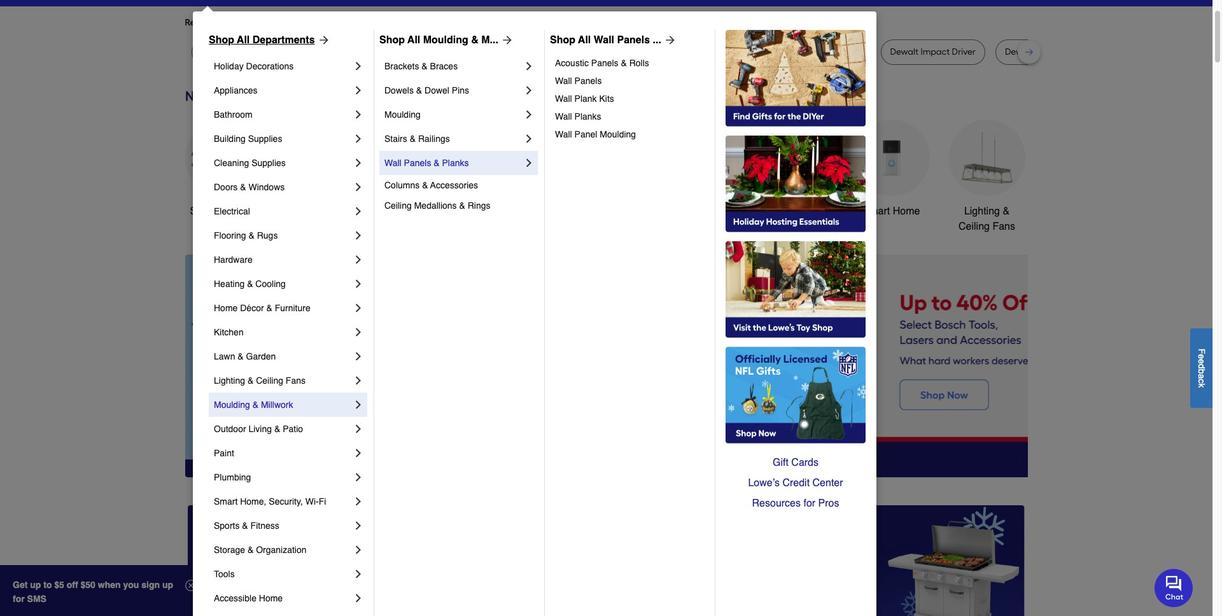 Task type: describe. For each thing, give the bounding box(es) containing it.
chevron right image for home décor & furniture
[[352, 302, 365, 315]]

chevron right image for stairs & railings
[[523, 132, 536, 145]]

dewalt for dewalt drill bit
[[335, 46, 363, 57]]

kits
[[600, 94, 615, 104]]

for right suggestions
[[401, 17, 412, 28]]

departments
[[253, 34, 315, 46]]

home for accessible home
[[259, 594, 283, 604]]

arrow right image for shop all wall panels ...
[[662, 34, 677, 46]]

bit for dewalt drill bit set
[[1053, 46, 1064, 57]]

supplies for cleaning supplies
[[252, 158, 286, 168]]

wall panel moulding
[[555, 129, 636, 139]]

home,
[[240, 497, 267, 507]]

off
[[67, 580, 78, 590]]

rolls
[[630, 58, 650, 68]]

railings
[[418, 134, 450, 144]]

braces
[[430, 61, 458, 71]]

new deals every day during 25 days of deals image
[[185, 85, 1028, 107]]

0 horizontal spatial tools link
[[214, 562, 352, 587]]

living
[[249, 424, 272, 434]]

smart for smart home
[[863, 206, 891, 217]]

resources for pros link
[[726, 494, 866, 514]]

brackets
[[385, 61, 419, 71]]

home décor & furniture link
[[214, 296, 352, 320]]

doors
[[214, 182, 238, 192]]

impact for impact driver bit
[[508, 46, 537, 57]]

wall panels
[[555, 76, 602, 86]]

chevron right image for outdoor living & patio
[[352, 423, 365, 436]]

wall for wall panel moulding
[[555, 129, 572, 139]]

chevron right image for building supplies
[[352, 132, 365, 145]]

equipment
[[677, 221, 725, 232]]

0 vertical spatial lighting
[[965, 206, 1001, 217]]

home inside "home décor & furniture" link
[[214, 303, 238, 313]]

when
[[98, 580, 121, 590]]

fi
[[319, 497, 326, 507]]

& inside 'link'
[[434, 158, 440, 168]]

m...
[[482, 34, 499, 46]]

0 horizontal spatial bathroom
[[214, 110, 253, 120]]

heating & cooling link
[[214, 272, 352, 296]]

shop all deals
[[190, 206, 256, 217]]

get up to 2 free select tools or batteries when you buy 1 with select purchases. image
[[188, 506, 453, 617]]

chevron right image for sports & fitness
[[352, 520, 365, 532]]

dewalt drill
[[731, 46, 777, 57]]

chevron right image for electrical
[[352, 205, 365, 218]]

planks inside wall panels & planks 'link'
[[442, 158, 469, 168]]

f e e d b a c k button
[[1191, 328, 1213, 408]]

more
[[326, 17, 347, 28]]

outdoor tools & equipment
[[664, 206, 737, 232]]

storage
[[214, 545, 245, 555]]

flooring & rugs
[[214, 231, 278, 241]]

for up departments
[[288, 17, 299, 28]]

décor
[[240, 303, 264, 313]]

moulding inside "link"
[[385, 110, 421, 120]]

1 vertical spatial fans
[[286, 376, 306, 386]]

wall plank kits link
[[555, 90, 706, 108]]

shop all wall panels ... link
[[550, 32, 677, 48]]

2 horizontal spatial arrow right image
[[1005, 366, 1017, 379]]

columns & accessories link
[[385, 175, 536, 196]]

accessories
[[431, 180, 478, 190]]

more suggestions for you
[[326, 17, 429, 28]]

panels for wall panels & planks
[[404, 158, 431, 168]]

dewalt for dewalt drill
[[731, 46, 760, 57]]

dowels
[[385, 85, 414, 96]]

sports
[[214, 521, 240, 531]]

smart for smart home, security, wi-fi
[[214, 497, 238, 507]]

outdoor for outdoor tools & equipment
[[664, 206, 701, 217]]

smart home link
[[854, 120, 930, 219]]

panel
[[575, 129, 598, 139]]

shop all wall panels ...
[[550, 34, 662, 46]]

millwork
[[261, 400, 293, 410]]

searches
[[248, 17, 286, 28]]

shop all departments
[[209, 34, 315, 46]]

you
[[123, 580, 139, 590]]

gift
[[773, 457, 789, 469]]

2 drill from the left
[[604, 46, 620, 57]]

resources
[[753, 498, 801, 510]]

dewalt drill bit set
[[1006, 46, 1079, 57]]

1 horizontal spatial fans
[[993, 221, 1016, 232]]

stairs & railings
[[385, 134, 450, 144]]

resources for pros
[[753, 498, 840, 510]]

wi-
[[305, 497, 319, 507]]

chevron right image for hardware
[[352, 253, 365, 266]]

lawn & garden link
[[214, 345, 352, 369]]

wall for wall panels
[[555, 76, 572, 86]]

up to 30 percent off select major appliances. plus, save up to an extra $750 on major appliances. image
[[28, 255, 645, 478]]

& inside outdoor tools & equipment
[[731, 206, 737, 217]]

christmas decorations
[[483, 206, 537, 232]]

all for wall
[[578, 34, 591, 46]]

drill for dewalt drill bit set
[[1036, 46, 1051, 57]]

1 vertical spatial lighting & ceiling fans link
[[214, 369, 352, 393]]

...
[[653, 34, 662, 46]]

stairs
[[385, 134, 407, 144]]

1 horizontal spatial lighting & ceiling fans
[[959, 206, 1016, 232]]

impact driver
[[806, 46, 861, 57]]

arrow right image for shop all departments
[[315, 34, 330, 46]]

flooring & rugs link
[[214, 224, 352, 248]]

acoustic panels & rolls link
[[555, 54, 706, 72]]

smart home, security, wi-fi link
[[214, 490, 352, 514]]

wall panels link
[[555, 72, 706, 90]]

furniture
[[275, 303, 311, 313]]

for left pros
[[804, 498, 816, 510]]

chevron right image for dowels & dowel pins
[[523, 84, 536, 97]]

chevron right image for holiday decorations
[[352, 60, 365, 73]]

moulding & millwork
[[214, 400, 293, 410]]

up to 35 percent off select small appliances. image
[[474, 506, 740, 617]]

planks inside wall planks link
[[575, 111, 602, 122]]

kitchen link
[[214, 320, 352, 345]]

f e e d b a c k
[[1197, 349, 1208, 388]]

shop these last-minute gifts. $99 or less. quantities are limited and won't last. image
[[185, 255, 391, 478]]

impact for impact driver
[[806, 46, 835, 57]]

0 horizontal spatial lighting & ceiling fans
[[214, 376, 306, 386]]

christmas
[[487, 206, 533, 217]]

you for recommended searches for you
[[301, 17, 316, 28]]

0 vertical spatial lighting & ceiling fans link
[[949, 120, 1026, 234]]

0 vertical spatial ceiling
[[385, 201, 412, 211]]

decorations for christmas
[[483, 221, 537, 232]]

get
[[13, 580, 28, 590]]

moulding up outdoor living & patio
[[214, 400, 250, 410]]

building
[[214, 134, 246, 144]]

shop for shop all wall panels ...
[[550, 34, 576, 46]]

cards
[[792, 457, 819, 469]]

wall panels & planks
[[385, 158, 469, 168]]

1 up from the left
[[30, 580, 41, 590]]

chevron right image for kitchen
[[352, 326, 365, 339]]

smart home
[[863, 206, 921, 217]]

officially licensed n f l gifts. shop now. image
[[726, 347, 866, 444]]

paint link
[[214, 441, 352, 466]]

storage & organization link
[[214, 538, 352, 562]]

medallions
[[414, 201, 457, 211]]

all for moulding
[[408, 34, 421, 46]]

b
[[1197, 369, 1208, 374]]



Task type: locate. For each thing, give the bounding box(es) containing it.
0 vertical spatial planks
[[575, 111, 602, 122]]

all down recommended searches for you at the top left of the page
[[237, 34, 250, 46]]

lighting & ceiling fans
[[959, 206, 1016, 232], [214, 376, 306, 386]]

more suggestions for you link
[[326, 17, 439, 29]]

acoustic panels & rolls
[[555, 58, 650, 68]]

outdoor tools & equipment link
[[663, 120, 739, 234]]

scroll to item #2 element
[[685, 453, 718, 461]]

lawn
[[214, 352, 235, 362]]

holiday hosting essentials. image
[[726, 136, 866, 232]]

brackets & braces link
[[385, 54, 523, 78]]

chevron right image for flooring & rugs
[[352, 229, 365, 242]]

tools up equipment
[[704, 206, 728, 217]]

doors & windows
[[214, 182, 285, 192]]

tools inside outdoor tools & equipment
[[704, 206, 728, 217]]

wall down acoustic
[[555, 76, 572, 86]]

2 e from the top
[[1197, 359, 1208, 364]]

security,
[[269, 497, 303, 507]]

panels
[[617, 34, 650, 46], [592, 58, 619, 68], [575, 76, 602, 86], [404, 158, 431, 168]]

advertisement region
[[645, 255, 1223, 480]]

shop inside shop all wall panels ... link
[[550, 34, 576, 46]]

lowe's credit center
[[749, 478, 844, 489]]

up left "to"
[[30, 580, 41, 590]]

0 horizontal spatial ceiling
[[256, 376, 283, 386]]

holiday decorations
[[214, 61, 294, 71]]

1 horizontal spatial home
[[259, 594, 283, 604]]

0 vertical spatial smart
[[863, 206, 891, 217]]

dewalt for dewalt impact driver
[[891, 46, 919, 57]]

supplies up windows
[[252, 158, 286, 168]]

decorations inside the christmas decorations link
[[483, 221, 537, 232]]

1 vertical spatial home
[[214, 303, 238, 313]]

chevron right image for paint
[[352, 447, 365, 460]]

find gifts for the diyer. image
[[726, 30, 866, 127]]

suggestions
[[349, 17, 399, 28]]

2 vertical spatial home
[[259, 594, 283, 604]]

cleaning supplies link
[[214, 151, 352, 175]]

accessible
[[214, 594, 257, 604]]

2 dewalt from the left
[[731, 46, 760, 57]]

0 horizontal spatial set
[[634, 46, 647, 57]]

wall for wall plank kits
[[555, 94, 572, 104]]

drill for dewalt drill
[[762, 46, 777, 57]]

lowe's
[[749, 478, 780, 489]]

windows
[[249, 182, 285, 192]]

1 horizontal spatial tools
[[402, 206, 426, 217]]

recommended searches for you heading
[[185, 17, 1028, 29]]

0 horizontal spatial home
[[214, 303, 238, 313]]

0 horizontal spatial fans
[[286, 376, 306, 386]]

chevron right image for accessible home
[[352, 592, 365, 605]]

ceiling
[[385, 201, 412, 211], [959, 221, 990, 232], [256, 376, 283, 386]]

k
[[1197, 383, 1208, 388]]

$5
[[54, 580, 64, 590]]

0 vertical spatial supplies
[[248, 134, 282, 144]]

1 horizontal spatial bathroom
[[774, 206, 819, 217]]

0 horizontal spatial shop
[[209, 34, 234, 46]]

d
[[1197, 364, 1208, 369]]

chevron right image for lighting & ceiling fans
[[352, 374, 365, 387]]

columns & accessories
[[385, 180, 478, 190]]

supplies
[[248, 134, 282, 144], [252, 158, 286, 168]]

wall down recommended searches for you heading
[[594, 34, 615, 46]]

1 set from the left
[[634, 46, 647, 57]]

for inside the get up to $5 off $50 when you sign up for sms
[[13, 594, 25, 604]]

recommended
[[185, 17, 246, 28]]

cleaning
[[214, 158, 249, 168]]

gift cards link
[[726, 453, 866, 473]]

accessible home link
[[214, 587, 352, 611]]

2 driver from the left
[[838, 46, 861, 57]]

smart home, security, wi-fi
[[214, 497, 326, 507]]

1 horizontal spatial lighting
[[965, 206, 1001, 217]]

3 dewalt from the left
[[891, 46, 919, 57]]

chevron right image for heating & cooling
[[352, 278, 365, 290]]

sign
[[142, 580, 160, 590]]

2 horizontal spatial tools
[[704, 206, 728, 217]]

decorations down shop all departments link
[[246, 61, 294, 71]]

chevron right image for lawn & garden
[[352, 350, 365, 363]]

wall left panel
[[555, 129, 572, 139]]

driver for impact driver bit
[[539, 46, 563, 57]]

1 vertical spatial supplies
[[252, 158, 286, 168]]

0 horizontal spatial impact
[[508, 46, 537, 57]]

arrow right image inside shop all wall panels ... link
[[662, 34, 677, 46]]

0 horizontal spatial bathroom link
[[214, 103, 352, 127]]

1 dewalt from the left
[[335, 46, 363, 57]]

supplies up cleaning supplies
[[248, 134, 282, 144]]

1 horizontal spatial set
[[1066, 46, 1079, 57]]

storage & organization
[[214, 545, 307, 555]]

1 vertical spatial planks
[[442, 158, 469, 168]]

wall for wall planks
[[555, 111, 572, 122]]

0 vertical spatial outdoor
[[664, 206, 701, 217]]

chevron right image for storage & organization
[[352, 544, 365, 557]]

0 horizontal spatial driver
[[539, 46, 563, 57]]

sms
[[27, 594, 46, 604]]

1 vertical spatial bathroom
[[774, 206, 819, 217]]

1 vertical spatial ceiling
[[959, 221, 990, 232]]

dowel
[[425, 85, 450, 96]]

e up b
[[1197, 359, 1208, 364]]

shop down more suggestions for you link
[[380, 34, 405, 46]]

wall panel moulding link
[[555, 125, 706, 143]]

appliances
[[214, 85, 258, 96]]

4 dewalt from the left
[[1006, 46, 1034, 57]]

shop down the recommended
[[209, 34, 234, 46]]

dewalt for dewalt drill bit set
[[1006, 46, 1034, 57]]

shop
[[190, 206, 214, 217]]

up right sign
[[162, 580, 173, 590]]

1 vertical spatial lighting
[[214, 376, 245, 386]]

lighting & ceiling fans link
[[949, 120, 1026, 234], [214, 369, 352, 393]]

wall for wall panels & planks
[[385, 158, 402, 168]]

chevron right image for moulding
[[523, 108, 536, 121]]

home inside accessible home link
[[259, 594, 283, 604]]

0 vertical spatial bathroom
[[214, 110, 253, 120]]

drill bit set
[[604, 46, 647, 57]]

gift cards
[[773, 457, 819, 469]]

home inside smart home link
[[893, 206, 921, 217]]

outdoor inside outdoor tools & equipment
[[664, 206, 701, 217]]

all up acoustic
[[578, 34, 591, 46]]

wall
[[594, 34, 615, 46], [555, 76, 572, 86], [555, 94, 572, 104], [555, 111, 572, 122], [555, 129, 572, 139], [385, 158, 402, 168]]

4 drill from the left
[[1036, 46, 1051, 57]]

None search field
[[474, 0, 822, 8]]

1 vertical spatial lighting & ceiling fans
[[214, 376, 306, 386]]

shop up impact driver bit
[[550, 34, 576, 46]]

0 horizontal spatial you
[[301, 17, 316, 28]]

shop for shop all departments
[[209, 34, 234, 46]]

wall planks link
[[555, 108, 706, 125]]

panels down shop all wall panels ...
[[592, 58, 619, 68]]

up to 30 percent off select grills and accessories. image
[[760, 506, 1026, 617]]

dowels & dowel pins
[[385, 85, 469, 96]]

0 horizontal spatial tools
[[214, 569, 235, 580]]

1 horizontal spatial driver
[[838, 46, 861, 57]]

1 vertical spatial tools link
[[214, 562, 352, 587]]

visit the lowe's toy shop. image
[[726, 241, 866, 338]]

chevron right image for brackets & braces
[[523, 60, 536, 73]]

e up the d in the bottom of the page
[[1197, 354, 1208, 359]]

shop inside shop all departments link
[[209, 34, 234, 46]]

1 e from the top
[[1197, 354, 1208, 359]]

building supplies link
[[214, 127, 352, 151]]

outdoor up equipment
[[664, 206, 701, 217]]

chat invite button image
[[1155, 568, 1194, 607]]

electrical link
[[214, 199, 352, 224]]

0 horizontal spatial lighting
[[214, 376, 245, 386]]

3 bit from the left
[[622, 46, 632, 57]]

decorations inside holiday decorations link
[[246, 61, 294, 71]]

2 set from the left
[[1066, 46, 1079, 57]]

to
[[43, 580, 52, 590]]

flooring
[[214, 231, 246, 241]]

1 impact from the left
[[508, 46, 537, 57]]

1 horizontal spatial outdoor
[[664, 206, 701, 217]]

ceiling medallions & rings link
[[385, 196, 536, 216]]

0 horizontal spatial arrow right image
[[315, 34, 330, 46]]

rings
[[468, 201, 491, 211]]

pros
[[819, 498, 840, 510]]

2 horizontal spatial home
[[893, 206, 921, 217]]

organization
[[256, 545, 307, 555]]

1 vertical spatial decorations
[[483, 221, 537, 232]]

planks up accessories
[[442, 158, 469, 168]]

all up brackets & braces
[[408, 34, 421, 46]]

2 horizontal spatial driver
[[952, 46, 976, 57]]

2 horizontal spatial impact
[[921, 46, 950, 57]]

chevron right image for cleaning supplies
[[352, 157, 365, 169]]

lawn & garden
[[214, 352, 276, 362]]

1 horizontal spatial lighting & ceiling fans link
[[949, 120, 1026, 234]]

0 horizontal spatial smart
[[214, 497, 238, 507]]

tools down storage
[[214, 569, 235, 580]]

get up to $5 off $50 when you sign up for sms
[[13, 580, 173, 604]]

2 horizontal spatial shop
[[550, 34, 576, 46]]

moulding up braces
[[423, 34, 469, 46]]

bit for dewalt drill bit
[[383, 46, 393, 57]]

you for more suggestions for you
[[414, 17, 429, 28]]

you left more
[[301, 17, 316, 28]]

for down get
[[13, 594, 25, 604]]

decorations down christmas
[[483, 221, 537, 232]]

0 horizontal spatial outdoor
[[214, 424, 246, 434]]

dewalt
[[335, 46, 363, 57], [731, 46, 760, 57], [891, 46, 919, 57], [1006, 46, 1034, 57]]

fitness
[[251, 521, 279, 531]]

chevron right image for moulding & millwork
[[352, 399, 365, 411]]

0 horizontal spatial lighting & ceiling fans link
[[214, 369, 352, 393]]

all for deals
[[216, 206, 227, 217]]

3 shop from the left
[[550, 34, 576, 46]]

decorations for holiday
[[246, 61, 294, 71]]

arrow right image
[[315, 34, 330, 46], [662, 34, 677, 46], [1005, 366, 1017, 379]]

planks up panel
[[575, 111, 602, 122]]

wall up columns
[[385, 158, 402, 168]]

arrow right image inside shop all departments link
[[315, 34, 330, 46]]

panels for acoustic panels & rolls
[[592, 58, 619, 68]]

smart
[[863, 206, 891, 217], [214, 497, 238, 507]]

shop for shop all moulding & m...
[[380, 34, 405, 46]]

3 drill from the left
[[762, 46, 777, 57]]

1 shop from the left
[[209, 34, 234, 46]]

holiday decorations link
[[214, 54, 352, 78]]

impact
[[508, 46, 537, 57], [806, 46, 835, 57], [921, 46, 950, 57]]

panels for wall panels
[[575, 76, 602, 86]]

arrow right image
[[499, 34, 514, 46]]

2 horizontal spatial ceiling
[[959, 221, 990, 232]]

1 horizontal spatial bathroom link
[[758, 120, 835, 219]]

0 vertical spatial tools link
[[376, 120, 453, 219]]

$50
[[81, 580, 95, 590]]

chevron right image
[[523, 108, 536, 121], [523, 132, 536, 145], [352, 157, 365, 169], [523, 157, 536, 169], [352, 181, 365, 194], [352, 229, 365, 242], [352, 278, 365, 290], [352, 326, 365, 339], [352, 350, 365, 363], [352, 423, 365, 436], [352, 447, 365, 460], [352, 495, 365, 508], [352, 544, 365, 557], [352, 568, 365, 581]]

outdoor up "paint"
[[214, 424, 246, 434]]

plank
[[575, 94, 597, 104]]

1 horizontal spatial up
[[162, 580, 173, 590]]

1 driver from the left
[[539, 46, 563, 57]]

1 you from the left
[[301, 17, 316, 28]]

outdoor for outdoor living & patio
[[214, 424, 246, 434]]

columns
[[385, 180, 420, 190]]

wall planks
[[555, 111, 602, 122]]

wall left plank
[[555, 94, 572, 104]]

1 horizontal spatial ceiling
[[385, 201, 412, 211]]

2 shop from the left
[[380, 34, 405, 46]]

2 vertical spatial ceiling
[[256, 376, 283, 386]]

chevron right image for doors & windows
[[352, 181, 365, 194]]

1 horizontal spatial you
[[414, 17, 429, 28]]

1 horizontal spatial shop
[[380, 34, 405, 46]]

1 horizontal spatial planks
[[575, 111, 602, 122]]

1 vertical spatial outdoor
[[214, 424, 246, 434]]

tools down columns
[[402, 206, 426, 217]]

bit for impact driver bit
[[565, 46, 575, 57]]

1 vertical spatial smart
[[214, 497, 238, 507]]

chevron right image for plumbing
[[352, 471, 365, 484]]

patio
[[283, 424, 303, 434]]

panels down stairs & railings
[[404, 158, 431, 168]]

home for smart home
[[893, 206, 921, 217]]

0 vertical spatial home
[[893, 206, 921, 217]]

0 vertical spatial decorations
[[246, 61, 294, 71]]

all for departments
[[237, 34, 250, 46]]

dewalt drill bit
[[335, 46, 393, 57]]

shop all moulding & m... link
[[380, 32, 514, 48]]

drill for dewalt drill bit
[[365, 46, 380, 57]]

scroll to item #4 image
[[749, 455, 780, 460]]

planks
[[575, 111, 602, 122], [442, 158, 469, 168]]

1 drill from the left
[[365, 46, 380, 57]]

supplies for building supplies
[[248, 134, 282, 144]]

3 driver from the left
[[952, 46, 976, 57]]

cleaning supplies
[[214, 158, 286, 168]]

wall panels & planks link
[[385, 151, 523, 175]]

chevron right image
[[352, 60, 365, 73], [523, 60, 536, 73], [352, 84, 365, 97], [523, 84, 536, 97], [352, 108, 365, 121], [352, 132, 365, 145], [352, 205, 365, 218], [352, 253, 365, 266], [352, 302, 365, 315], [352, 374, 365, 387], [352, 399, 365, 411], [352, 471, 365, 484], [352, 520, 365, 532], [352, 592, 365, 605]]

chevron right image for bathroom
[[352, 108, 365, 121]]

1 horizontal spatial decorations
[[483, 221, 537, 232]]

all right shop at the top left
[[216, 206, 227, 217]]

moulding
[[423, 34, 469, 46], [385, 110, 421, 120], [600, 129, 636, 139], [214, 400, 250, 410]]

outdoor living & patio
[[214, 424, 303, 434]]

moulding down wall planks link
[[600, 129, 636, 139]]

1 horizontal spatial smart
[[863, 206, 891, 217]]

shop all departments link
[[209, 32, 330, 48]]

1 horizontal spatial tools link
[[376, 120, 453, 219]]

shop all deals link
[[185, 120, 261, 219]]

0 vertical spatial fans
[[993, 221, 1016, 232]]

3 impact from the left
[[921, 46, 950, 57]]

0 horizontal spatial decorations
[[246, 61, 294, 71]]

2 you from the left
[[414, 17, 429, 28]]

chevron right image for smart home, security, wi-fi
[[352, 495, 365, 508]]

0 horizontal spatial up
[[30, 580, 41, 590]]

0 horizontal spatial planks
[[442, 158, 469, 168]]

rugs
[[257, 231, 278, 241]]

building supplies
[[214, 134, 282, 144]]

appliances link
[[214, 78, 352, 103]]

1 horizontal spatial impact
[[806, 46, 835, 57]]

chevron right image for appliances
[[352, 84, 365, 97]]

4 bit from the left
[[1053, 46, 1064, 57]]

chevron right image for tools
[[352, 568, 365, 581]]

sports & fitness
[[214, 521, 279, 531]]

driver for impact driver
[[838, 46, 861, 57]]

dowels & dowel pins link
[[385, 78, 523, 103]]

0 vertical spatial lighting & ceiling fans
[[959, 206, 1016, 232]]

chevron right image for wall panels & planks
[[523, 157, 536, 169]]

panels up drill bit set
[[617, 34, 650, 46]]

moulding down dowels
[[385, 110, 421, 120]]

2 up from the left
[[162, 580, 173, 590]]

wall down wall plank kits
[[555, 111, 572, 122]]

acoustic
[[555, 58, 589, 68]]

2 impact from the left
[[806, 46, 835, 57]]

you up "shop all moulding & m..."
[[414, 17, 429, 28]]

shop inside 'shop all moulding & m...' link
[[380, 34, 405, 46]]

2 bit from the left
[[565, 46, 575, 57]]

bathroom
[[214, 110, 253, 120], [774, 206, 819, 217]]

accessible home
[[214, 594, 283, 604]]

1 horizontal spatial arrow right image
[[662, 34, 677, 46]]

scroll to item #5 image
[[780, 455, 810, 460]]

dewalt impact driver
[[891, 46, 976, 57]]

set
[[634, 46, 647, 57], [1066, 46, 1079, 57]]

1 bit from the left
[[383, 46, 393, 57]]

c
[[1197, 379, 1208, 383]]

panels up plank
[[575, 76, 602, 86]]

moulding link
[[385, 103, 523, 127]]



Task type: vqa. For each thing, say whether or not it's contained in the screenshot.
Moulding's chevron right image
yes



